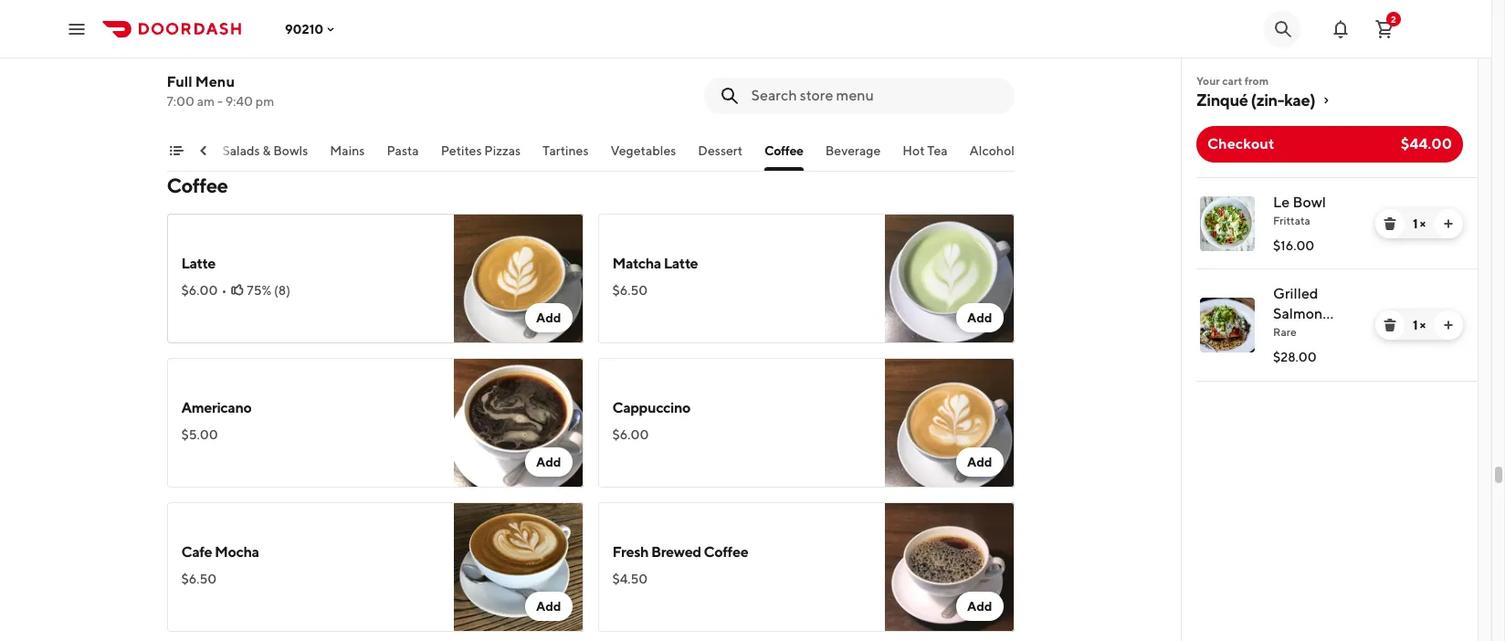 Task type: describe. For each thing, give the bounding box(es) containing it.
$12.00
[[181, 60, 222, 75]]

cappuccino image
[[885, 358, 1014, 488]]

matcha latte
[[613, 255, 698, 272]]

apple tarte tatin image
[[454, 0, 583, 121]]

tarte
[[223, 32, 256, 49]]

your
[[1197, 74, 1220, 88]]

salmon
[[1273, 305, 1323, 322]]

75% (8)
[[247, 283, 290, 298]]

$4.50
[[613, 572, 648, 586]]

$28.00
[[1273, 350, 1317, 364]]

beverage
[[826, 143, 881, 158]]

grilled salmon plate (gf)
[[1273, 285, 1342, 343]]

salads
[[222, 143, 260, 158]]

petites
[[441, 143, 482, 158]]

alcohol button
[[970, 142, 1015, 171]]

fresh
[[613, 544, 649, 561]]

2 items, open order cart image
[[1374, 18, 1396, 40]]

hot tea button
[[903, 142, 948, 171]]

tea
[[927, 143, 948, 158]]

1 latte from the left
[[181, 255, 216, 272]]

1 for grilled salmon plate (gf)
[[1413, 318, 1418, 333]]

grilled
[[1273, 285, 1319, 302]]

cafe mocha
[[181, 544, 259, 561]]

&
[[263, 143, 271, 158]]

scroll menu navigation left image
[[196, 143, 211, 158]]

show menu categories image
[[169, 143, 183, 158]]

your cart from
[[1197, 74, 1269, 88]]

2 button
[[1367, 11, 1403, 47]]

add for americano
[[536, 455, 561, 470]]

matcha latte image
[[885, 214, 1014, 343]]

americano image
[[454, 358, 583, 488]]

pizzas
[[484, 143, 521, 158]]

mains
[[330, 143, 365, 158]]

from
[[1245, 74, 1269, 88]]

brewed
[[651, 544, 701, 561]]

fresh brewed coffee
[[613, 544, 748, 561]]

plate
[[1273, 325, 1308, 343]]

(zin-
[[1251, 90, 1284, 110]]

$5.00
[[181, 428, 218, 442]]

hot tea
[[903, 143, 948, 158]]

90210 button
[[285, 21, 338, 36]]

le bowl frittata
[[1273, 194, 1326, 227]]

1 for le bowl
[[1413, 217, 1418, 231]]

beverage button
[[826, 142, 881, 171]]

add for matcha latte
[[967, 311, 993, 325]]

•
[[221, 283, 227, 298]]

cart
[[1222, 74, 1243, 88]]

add for latte
[[536, 311, 561, 325]]

menu
[[195, 73, 235, 90]]

add one to cart image
[[1442, 318, 1456, 333]]

$6.00 •
[[181, 283, 227, 298]]

$6.50 for cafe
[[181, 572, 217, 586]]

apple
[[181, 32, 220, 49]]

le bowl image
[[1200, 196, 1255, 251]]

matcha
[[613, 255, 661, 272]]

add button for americano
[[525, 448, 572, 477]]

petites pizzas
[[441, 143, 521, 158]]

cafe
[[181, 544, 212, 561]]

americano
[[181, 399, 252, 417]]

2 vertical spatial coffee
[[704, 544, 748, 561]]

dessert
[[698, 143, 743, 158]]

0 vertical spatial coffee
[[765, 143, 804, 158]]

$6.50 for matcha
[[613, 283, 648, 298]]

9:40
[[225, 94, 253, 109]]



Task type: locate. For each thing, give the bounding box(es) containing it.
coffee right brewed
[[704, 544, 748, 561]]

apple tarte tatin
[[181, 32, 291, 49]]

alcohol
[[970, 143, 1015, 158]]

mains button
[[330, 142, 365, 171]]

add one to cart image
[[1442, 217, 1456, 231]]

cafe mocha image
[[454, 502, 583, 632]]

add button
[[525, 303, 572, 333], [956, 303, 1003, 333], [525, 448, 572, 477], [956, 448, 1003, 477], [525, 592, 572, 621], [956, 592, 1003, 621]]

0 vertical spatial 1
[[1413, 217, 1418, 231]]

add
[[536, 311, 561, 325], [967, 311, 993, 325], [536, 455, 561, 470], [967, 455, 993, 470], [536, 599, 561, 614], [967, 599, 993, 614]]

latte
[[181, 255, 216, 272], [664, 255, 698, 272]]

pasta button
[[387, 142, 419, 171]]

tartines
[[543, 143, 589, 158]]

full
[[167, 73, 192, 90]]

0 horizontal spatial $6.50
[[181, 572, 217, 586]]

0 vertical spatial remove item from cart image
[[1383, 217, 1398, 231]]

add button for cappuccino
[[956, 448, 1003, 477]]

$6.00
[[181, 283, 218, 298], [613, 428, 649, 442]]

1 horizontal spatial coffee
[[704, 544, 748, 561]]

1 vertical spatial 1 ×
[[1413, 318, 1426, 333]]

list
[[1182, 177, 1478, 382]]

rare
[[1273, 325, 1297, 339]]

list containing le bowl
[[1182, 177, 1478, 382]]

1 vertical spatial 1
[[1413, 318, 1418, 333]]

zinqué
[[1197, 90, 1248, 110]]

$44.00
[[1401, 135, 1452, 153]]

latte image
[[454, 214, 583, 343]]

tatin
[[258, 32, 291, 49]]

petites pizzas button
[[441, 142, 521, 171]]

1 ×
[[1413, 217, 1426, 231], [1413, 318, 1426, 333]]

-
[[217, 94, 223, 109]]

2 horizontal spatial coffee
[[765, 143, 804, 158]]

× for le bowl
[[1420, 217, 1426, 231]]

kae)
[[1284, 90, 1316, 110]]

2 remove item from cart image from the top
[[1383, 318, 1398, 333]]

2 × from the top
[[1420, 318, 1426, 333]]

salads & bowls
[[222, 143, 308, 158]]

1 × for le bowl
[[1413, 217, 1426, 231]]

notification bell image
[[1330, 18, 1352, 40]]

2 1 from the top
[[1413, 318, 1418, 333]]

latte up $6.00 •
[[181, 255, 216, 272]]

zinqué (zin-kae)
[[1197, 90, 1316, 110]]

1 vertical spatial $6.50
[[181, 572, 217, 586]]

1
[[1413, 217, 1418, 231], [1413, 318, 1418, 333]]

remove item from cart image left add one to cart icon
[[1383, 318, 1398, 333]]

1 horizontal spatial latte
[[664, 255, 698, 272]]

full menu 7:00 am - 9:40 pm
[[167, 73, 274, 109]]

× left add one to cart image in the right of the page
[[1420, 217, 1426, 231]]

grilled salmon plate (gf) image
[[1200, 298, 1255, 353]]

$6.00 left •
[[181, 283, 218, 298]]

coffee down scroll menu navigation left icon
[[167, 174, 228, 197]]

× left add one to cart icon
[[1420, 318, 1426, 333]]

1 horizontal spatial $6.00
[[613, 428, 649, 442]]

2
[[1391, 13, 1397, 24]]

$16.00
[[1273, 238, 1315, 253]]

1 1 from the top
[[1413, 217, 1418, 231]]

0 vertical spatial $6.00
[[181, 283, 218, 298]]

mocha
[[215, 544, 259, 561]]

vegetables
[[611, 143, 676, 158]]

$6.50
[[613, 283, 648, 298], [181, 572, 217, 586]]

pasta
[[387, 143, 419, 158]]

zinqué (zin-kae) link
[[1197, 90, 1463, 111]]

(8)
[[274, 283, 290, 298]]

am
[[197, 94, 215, 109]]

0 vertical spatial 1 ×
[[1413, 217, 1426, 231]]

frittata
[[1273, 214, 1311, 227]]

gluten free blueberry banana bread image
[[885, 0, 1014, 121]]

tartines button
[[543, 142, 589, 171]]

(gf)
[[1311, 325, 1342, 343]]

remove item from cart image for le bowl
[[1383, 217, 1398, 231]]

add for fresh brewed coffee
[[967, 599, 993, 614]]

2 latte from the left
[[664, 255, 698, 272]]

0 horizontal spatial $6.00
[[181, 283, 218, 298]]

cappuccino
[[613, 399, 691, 417]]

×
[[1420, 217, 1426, 231], [1420, 318, 1426, 333]]

add button for cafe mocha
[[525, 592, 572, 621]]

90210
[[285, 21, 324, 36]]

salads & bowls button
[[222, 142, 308, 171]]

0 vertical spatial ×
[[1420, 217, 1426, 231]]

add button for matcha latte
[[956, 303, 1003, 333]]

1 × for grilled salmon plate (gf)
[[1413, 318, 1426, 333]]

le
[[1273, 194, 1290, 211]]

add button for fresh brewed coffee
[[956, 592, 1003, 621]]

$6.00 for $6.00 •
[[181, 283, 218, 298]]

remove item from cart image for grilled salmon plate (gf)
[[1383, 318, 1398, 333]]

$6.50 down matcha at the top of page
[[613, 283, 648, 298]]

coffee right dessert
[[765, 143, 804, 158]]

$6.00 for $6.00
[[613, 428, 649, 442]]

1 remove item from cart image from the top
[[1383, 217, 1398, 231]]

open menu image
[[66, 18, 88, 40]]

0 horizontal spatial latte
[[181, 255, 216, 272]]

bowl
[[1293, 194, 1326, 211]]

hot
[[903, 143, 925, 158]]

1 horizontal spatial $6.50
[[613, 283, 648, 298]]

latte right matcha at the top of page
[[664, 255, 698, 272]]

1 1 × from the top
[[1413, 217, 1426, 231]]

bowls
[[273, 143, 308, 158]]

pm
[[256, 94, 274, 109]]

remove item from cart image
[[1383, 217, 1398, 231], [1383, 318, 1398, 333]]

1 vertical spatial coffee
[[167, 174, 228, 197]]

7:00
[[167, 94, 195, 109]]

1 vertical spatial ×
[[1420, 318, 1426, 333]]

1 × from the top
[[1420, 217, 1426, 231]]

1 × left add one to cart image in the right of the page
[[1413, 217, 1426, 231]]

add for cafe mocha
[[536, 599, 561, 614]]

dessert button
[[698, 142, 743, 171]]

× for grilled salmon plate (gf)
[[1420, 318, 1426, 333]]

0 horizontal spatial coffee
[[167, 174, 228, 197]]

1 left add one to cart image in the right of the page
[[1413, 217, 1418, 231]]

0 vertical spatial $6.50
[[613, 283, 648, 298]]

$6.50 down "cafe"
[[181, 572, 217, 586]]

2 1 × from the top
[[1413, 318, 1426, 333]]

coffee
[[765, 143, 804, 158], [167, 174, 228, 197], [704, 544, 748, 561]]

$6.00 down cappuccino
[[613, 428, 649, 442]]

1 vertical spatial remove item from cart image
[[1383, 318, 1398, 333]]

checkout
[[1208, 135, 1275, 153]]

fresh brewed coffee image
[[885, 502, 1014, 632]]

1 left add one to cart icon
[[1413, 318, 1418, 333]]

1 × left add one to cart icon
[[1413, 318, 1426, 333]]

Item Search search field
[[751, 86, 1000, 106]]

1 vertical spatial $6.00
[[613, 428, 649, 442]]

remove item from cart image left add one to cart image in the right of the page
[[1383, 217, 1398, 231]]

add for cappuccino
[[967, 455, 993, 470]]

add button for latte
[[525, 303, 572, 333]]

vegetables button
[[611, 142, 676, 171]]

75%
[[247, 283, 272, 298]]



Task type: vqa. For each thing, say whether or not it's contained in the screenshot.
FERRERO
no



